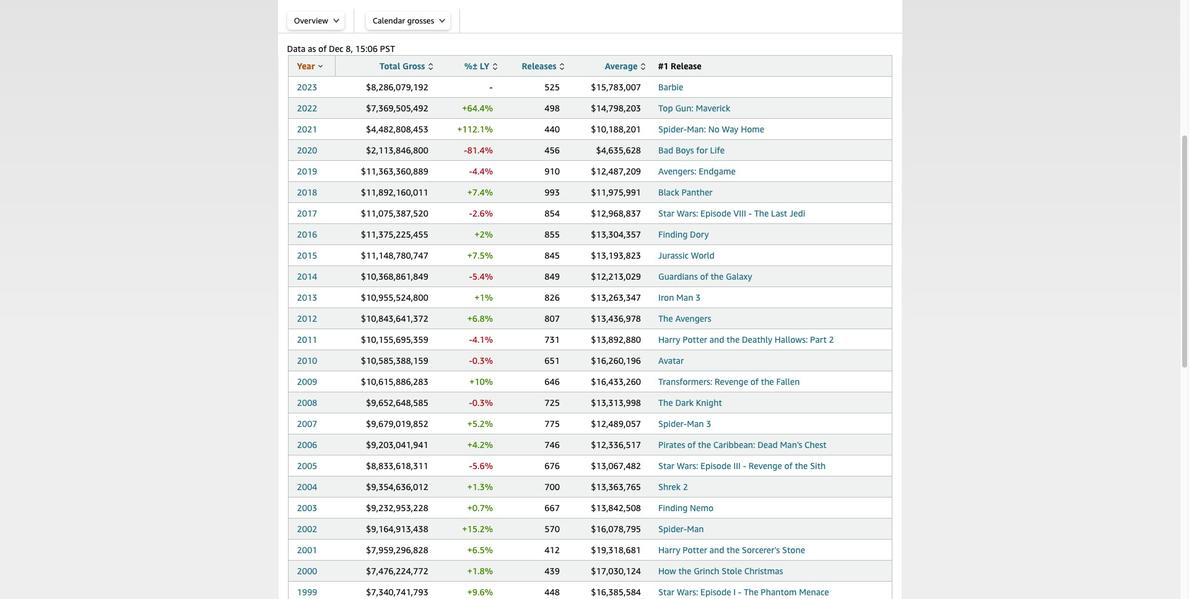 Task type: locate. For each thing, give the bounding box(es) containing it.
the dark knight link
[[659, 398, 722, 408]]

- down +6.8%
[[469, 335, 473, 345]]

spider- up bad
[[659, 124, 687, 134]]

part
[[811, 335, 827, 345]]

and up how the grinch stole christmas
[[710, 545, 725, 556]]

dropdown image for overview
[[333, 18, 340, 23]]

2001
[[297, 545, 317, 556]]

2 right shrek
[[683, 482, 688, 493]]

star up shrek
[[659, 461, 675, 472]]

spider- for spider-man
[[659, 524, 687, 535]]

2 harry from the top
[[659, 545, 681, 556]]

star
[[659, 208, 675, 219], [659, 461, 675, 472], [659, 587, 675, 598]]

- down +7.5% at the top of page
[[469, 271, 473, 282]]

1 vertical spatial man
[[687, 419, 704, 429]]

2 vertical spatial man
[[687, 524, 704, 535]]

episode left i at the right bottom
[[701, 587, 732, 598]]

1 harry from the top
[[659, 335, 681, 345]]

+6.5%
[[468, 545, 493, 556]]

2 and from the top
[[710, 545, 725, 556]]

finding up jurassic
[[659, 229, 688, 240]]

2004 link
[[297, 482, 317, 493]]

spider-
[[659, 124, 687, 134], [659, 419, 687, 429], [659, 524, 687, 535]]

galaxy
[[726, 271, 753, 282]]

0 vertical spatial wars:
[[677, 208, 699, 219]]

1 vertical spatial finding
[[659, 503, 688, 514]]

%± ly link
[[465, 61, 497, 71]]

2 dropdown image from the left
[[439, 18, 446, 23]]

2
[[829, 335, 834, 345], [683, 482, 688, 493]]

0 vertical spatial -0.3%
[[469, 356, 493, 366]]

man for spider-man
[[687, 524, 704, 535]]

$15,783,007
[[591, 82, 641, 92]]

0 vertical spatial star
[[659, 208, 675, 219]]

$9,203,041,941
[[366, 440, 429, 450]]

- down the -4.1%
[[469, 356, 473, 366]]

finding for finding dory
[[659, 229, 688, 240]]

the down iron
[[659, 314, 673, 324]]

hallows:
[[775, 335, 808, 345]]

wars: up shrek 2 on the bottom right of the page
[[677, 461, 699, 472]]

0 horizontal spatial 3
[[696, 292, 701, 303]]

shrek 2 link
[[659, 482, 688, 493]]

0 vertical spatial 2
[[829, 335, 834, 345]]

$13,436,978
[[591, 314, 641, 324]]

no
[[709, 124, 720, 134]]

3 star from the top
[[659, 587, 675, 598]]

boys
[[676, 145, 694, 156]]

2 finding from the top
[[659, 503, 688, 514]]

-
[[490, 82, 493, 92], [464, 145, 468, 156], [469, 166, 473, 177], [469, 208, 473, 219], [749, 208, 752, 219], [469, 271, 473, 282], [469, 335, 473, 345], [469, 356, 473, 366], [469, 398, 473, 408], [469, 461, 473, 472], [743, 461, 747, 472], [739, 587, 742, 598]]

2 potter from the top
[[683, 545, 708, 556]]

2022
[[297, 103, 317, 113]]

and down avengers at the right bottom of the page
[[710, 335, 725, 345]]

harry for harry potter and the sorcerer's stone
[[659, 545, 681, 556]]

3 down knight
[[707, 419, 712, 429]]

the left "deathly"
[[727, 335, 740, 345]]

1 vertical spatial potter
[[683, 545, 708, 556]]

2 0.3% from the top
[[473, 398, 493, 408]]

0 vertical spatial episode
[[701, 208, 732, 219]]

1 vertical spatial and
[[710, 545, 725, 556]]

man right iron
[[677, 292, 694, 303]]

potter down avengers at the right bottom of the page
[[683, 335, 708, 345]]

-4.1%
[[469, 335, 493, 345]]

1 dropdown image from the left
[[333, 18, 340, 23]]

2020 link
[[297, 145, 317, 156]]

star wars: episode i - the phantom menace link
[[659, 587, 829, 598]]

spider- down finding nemo link
[[659, 524, 687, 535]]

$13,067,482
[[591, 461, 641, 472]]

2019 link
[[297, 166, 317, 177]]

2 vertical spatial star
[[659, 587, 675, 598]]

0 vertical spatial and
[[710, 335, 725, 345]]

1 vertical spatial wars:
[[677, 461, 699, 472]]

1 potter from the top
[[683, 335, 708, 345]]

of right pirates
[[688, 440, 696, 450]]

iron
[[659, 292, 674, 303]]

0 vertical spatial 0.3%
[[473, 356, 493, 366]]

releases link
[[522, 61, 564, 71]]

episode left viii
[[701, 208, 732, 219]]

$8,833,618,311
[[366, 461, 429, 472]]

2 vertical spatial spider-
[[659, 524, 687, 535]]

dropdown image right grosses
[[439, 18, 446, 23]]

+10%
[[470, 377, 493, 387]]

endgame
[[699, 166, 736, 177]]

man for spider-man 3
[[687, 419, 704, 429]]

2019
[[297, 166, 317, 177]]

way
[[722, 124, 739, 134]]

+1.3%
[[468, 482, 493, 493]]

1 vertical spatial spider-
[[659, 419, 687, 429]]

of left fallen
[[751, 377, 759, 387]]

2017
[[297, 208, 317, 219]]

910
[[545, 166, 560, 177]]

- down ly
[[490, 82, 493, 92]]

3 up avengers at the right bottom of the page
[[696, 292, 701, 303]]

pirates
[[659, 440, 686, 450]]

$10,155,695,359
[[361, 335, 429, 345]]

-0.3% down +10%
[[469, 398, 493, 408]]

0 horizontal spatial 2
[[683, 482, 688, 493]]

$10,843,641,372
[[361, 314, 429, 324]]

1 horizontal spatial 3
[[707, 419, 712, 429]]

ly
[[480, 61, 490, 71]]

0 vertical spatial harry
[[659, 335, 681, 345]]

$19,318,681
[[591, 545, 641, 556]]

2 wars: from the top
[[677, 461, 699, 472]]

0 vertical spatial potter
[[683, 335, 708, 345]]

2015 link
[[297, 250, 317, 261]]

2018 link
[[297, 187, 317, 198]]

2 vertical spatial episode
[[701, 587, 732, 598]]

$11,148,780,747
[[361, 250, 429, 261]]

top gun: maverick
[[659, 103, 731, 113]]

- up +5.2%
[[469, 398, 473, 408]]

- right iii
[[743, 461, 747, 472]]

revenge up knight
[[715, 377, 749, 387]]

releases
[[522, 61, 557, 71]]

-0.3%
[[469, 356, 493, 366], [469, 398, 493, 408]]

$8,286,079,192
[[366, 82, 429, 92]]

dropdown image
[[333, 18, 340, 23], [439, 18, 446, 23]]

0 horizontal spatial dropdown image
[[333, 18, 340, 23]]

1 -0.3% from the top
[[469, 356, 493, 366]]

2 episode from the top
[[701, 461, 732, 472]]

star down the how
[[659, 587, 675, 598]]

top
[[659, 103, 673, 113]]

849
[[545, 271, 560, 282]]

1 vertical spatial 3
[[707, 419, 712, 429]]

episode left iii
[[701, 461, 732, 472]]

$7,959,296,828
[[366, 545, 429, 556]]

2000
[[297, 566, 317, 577]]

episode
[[701, 208, 732, 219], [701, 461, 732, 472], [701, 587, 732, 598]]

how the grinch stole christmas
[[659, 566, 784, 577]]

1 0.3% from the top
[[473, 356, 493, 366]]

0.3% down 4.1%
[[473, 356, 493, 366]]

revenge down dead
[[749, 461, 782, 472]]

star down black
[[659, 208, 675, 219]]

$4,482,808,453
[[366, 124, 429, 134]]

episode for iii
[[701, 461, 732, 472]]

0 vertical spatial spider-
[[659, 124, 687, 134]]

1 vertical spatial episode
[[701, 461, 732, 472]]

3 spider- from the top
[[659, 524, 687, 535]]

wars:
[[677, 208, 699, 219], [677, 461, 699, 472], [677, 587, 699, 598]]

2023
[[297, 82, 317, 92]]

3 wars: from the top
[[677, 587, 699, 598]]

man down nemo
[[687, 524, 704, 535]]

wars: down "grinch"
[[677, 587, 699, 598]]

spider- up pirates
[[659, 419, 687, 429]]

498
[[545, 103, 560, 113]]

and for sorcerer's
[[710, 545, 725, 556]]

1 vertical spatial -0.3%
[[469, 398, 493, 408]]

harry up the how
[[659, 545, 681, 556]]

man for iron man 3
[[677, 292, 694, 303]]

the right the how
[[679, 566, 692, 577]]

1 horizontal spatial dropdown image
[[439, 18, 446, 23]]

wars: down black panther
[[677, 208, 699, 219]]

0 vertical spatial man
[[677, 292, 694, 303]]

1 episode from the top
[[701, 208, 732, 219]]

5.6%
[[473, 461, 493, 472]]

1 wars: from the top
[[677, 208, 699, 219]]

sith
[[811, 461, 826, 472]]

2 spider- from the top
[[659, 419, 687, 429]]

0.3% down +10%
[[473, 398, 493, 408]]

439
[[545, 566, 560, 577]]

spider- for spider-man: no way home
[[659, 124, 687, 134]]

potter up "grinch"
[[683, 545, 708, 556]]

finding for finding nemo
[[659, 503, 688, 514]]

$12,213,029
[[591, 271, 641, 282]]

finding dory
[[659, 229, 709, 240]]

pirates of the caribbean: dead man's chest
[[659, 440, 827, 450]]

-0.3% down the -4.1%
[[469, 356, 493, 366]]

spider-man 3
[[659, 419, 712, 429]]

1 star from the top
[[659, 208, 675, 219]]

3 for iron man 3
[[696, 292, 701, 303]]

1 horizontal spatial 2
[[829, 335, 834, 345]]

- right viii
[[749, 208, 752, 219]]

of right as
[[319, 43, 327, 54]]

3 episode from the top
[[701, 587, 732, 598]]

1 vertical spatial harry
[[659, 545, 681, 556]]

man down the dark knight link
[[687, 419, 704, 429]]

1 finding from the top
[[659, 229, 688, 240]]

avengers
[[676, 314, 712, 324]]

1 and from the top
[[710, 335, 725, 345]]

avatar
[[659, 356, 684, 366]]

dropdown image right the overview
[[333, 18, 340, 23]]

deathly
[[742, 335, 773, 345]]

0 vertical spatial 3
[[696, 292, 701, 303]]

potter
[[683, 335, 708, 345], [683, 545, 708, 556]]

2 vertical spatial wars:
[[677, 587, 699, 598]]

$13,842,508
[[591, 503, 641, 514]]

+7.5%
[[468, 250, 493, 261]]

$9,652,648,585
[[366, 398, 429, 408]]

of down world
[[700, 271, 709, 282]]

2 star from the top
[[659, 461, 675, 472]]

2003 link
[[297, 503, 317, 514]]

the left galaxy
[[711, 271, 724, 282]]

+9.6%
[[468, 587, 493, 598]]

- down -81.4%
[[469, 166, 473, 177]]

2 right part
[[829, 335, 834, 345]]

1 spider- from the top
[[659, 124, 687, 134]]

$7,369,505,492
[[366, 103, 429, 113]]

avengers:
[[659, 166, 697, 177]]

harry up avatar
[[659, 335, 681, 345]]

2 -0.3% from the top
[[469, 398, 493, 408]]

the
[[711, 271, 724, 282], [727, 335, 740, 345], [761, 377, 774, 387], [698, 440, 711, 450], [795, 461, 808, 472], [727, 545, 740, 556], [679, 566, 692, 577]]

1 vertical spatial 0.3%
[[473, 398, 493, 408]]

avengers: endgame
[[659, 166, 736, 177]]

jurassic world
[[659, 250, 715, 261]]

1 vertical spatial star
[[659, 461, 675, 472]]

0 vertical spatial finding
[[659, 229, 688, 240]]

15:06
[[355, 43, 378, 54]]

2014 link
[[297, 271, 317, 282]]

finding down shrek 2 on the bottom right of the page
[[659, 503, 688, 514]]

iii
[[734, 461, 741, 472]]

jedi
[[790, 208, 806, 219]]



Task type: describe. For each thing, give the bounding box(es) containing it.
avengers: endgame link
[[659, 166, 736, 177]]

$12,487,209
[[591, 166, 641, 177]]

- down +7.4%
[[469, 208, 473, 219]]

episode for viii
[[701, 208, 732, 219]]

+6.8%
[[468, 314, 493, 324]]

$13,892,880
[[591, 335, 641, 345]]

- right i at the right bottom
[[739, 587, 742, 598]]

the up stole
[[727, 545, 740, 556]]

star for star wars: episode viii - the last jedi
[[659, 208, 675, 219]]

2004
[[297, 482, 317, 493]]

993
[[545, 187, 560, 198]]

$17,030,124
[[591, 566, 641, 577]]

$9,232,953,228
[[366, 503, 429, 514]]

2011 link
[[297, 335, 317, 345]]

2016 link
[[297, 229, 317, 240]]

wars: for star wars: episode i - the phantom menace
[[677, 587, 699, 598]]

676
[[545, 461, 560, 472]]

845
[[545, 250, 560, 261]]

1 vertical spatial revenge
[[749, 461, 782, 472]]

transformers: revenge of the fallen
[[659, 377, 800, 387]]

dropdown image for calendar grosses
[[439, 18, 446, 23]]

0 vertical spatial revenge
[[715, 377, 749, 387]]

$10,188,201
[[591, 124, 641, 134]]

2017 link
[[297, 208, 317, 219]]

746
[[545, 440, 560, 450]]

the right i at the right bottom
[[744, 587, 759, 598]]

star for star wars: episode iii - revenge of the sith
[[659, 461, 675, 472]]

$11,375,225,455
[[361, 229, 429, 240]]

the down the spider-man 3 link
[[698, 440, 711, 450]]

potter for harry potter and the deathly hallows: part 2
[[683, 335, 708, 345]]

448
[[545, 587, 560, 598]]

world
[[691, 250, 715, 261]]

-0.3% for $9,652,648,585
[[469, 398, 493, 408]]

total gross link
[[380, 61, 433, 71]]

2010
[[297, 356, 317, 366]]

$16,078,795
[[591, 524, 641, 535]]

+15.2%
[[462, 524, 493, 535]]

how
[[659, 566, 677, 577]]

spider-man: no way home
[[659, 124, 765, 134]]

as
[[308, 43, 316, 54]]

knight
[[696, 398, 722, 408]]

data as of dec 8, 15:06 pst
[[287, 43, 395, 54]]

1 vertical spatial 2
[[683, 482, 688, 493]]

the left last
[[755, 208, 769, 219]]

$9,164,913,438
[[366, 524, 429, 535]]

+0.7%
[[468, 503, 493, 514]]

2018
[[297, 187, 317, 198]]

700
[[545, 482, 560, 493]]

of down man's
[[785, 461, 793, 472]]

gun:
[[676, 103, 694, 113]]

stole
[[722, 566, 742, 577]]

1999 link
[[297, 587, 317, 598]]

harry for harry potter and the deathly hallows: part 2
[[659, 335, 681, 345]]

pirates of the caribbean: dead man's chest link
[[659, 440, 827, 450]]

$11,892,160,011
[[361, 187, 429, 198]]

- down +112.1%
[[464, 145, 468, 156]]

$10,955,524,800
[[361, 292, 429, 303]]

2023 link
[[297, 82, 317, 92]]

dec
[[329, 43, 344, 54]]

$16,260,196
[[591, 356, 641, 366]]

4.4%
[[473, 166, 493, 177]]

guardians of the galaxy link
[[659, 271, 753, 282]]

3 for spider-man 3
[[707, 419, 712, 429]]

potter for harry potter and the sorcerer's stone
[[683, 545, 708, 556]]

2.6%
[[473, 208, 493, 219]]

$11,363,360,889
[[361, 166, 429, 177]]

2015
[[297, 250, 317, 261]]

$13,193,823
[[591, 250, 641, 261]]

maverick
[[696, 103, 731, 113]]

8,
[[346, 43, 353, 54]]

$7,476,224,772
[[366, 566, 429, 577]]

$16,433,260
[[591, 377, 641, 387]]

775
[[545, 419, 560, 429]]

-81.4%
[[464, 145, 493, 156]]

2009
[[297, 377, 317, 387]]

$9,679,019,852
[[366, 419, 429, 429]]

the left fallen
[[761, 377, 774, 387]]

0.3% for $10,585,388,159
[[473, 356, 493, 366]]

$12,489,057
[[591, 419, 641, 429]]

star wars: episode viii - the last jedi
[[659, 208, 806, 219]]

star for star wars: episode i - the phantom menace
[[659, 587, 675, 598]]

bad boys for life link
[[659, 145, 725, 156]]

wars: for star wars: episode viii - the last jedi
[[677, 208, 699, 219]]

- up the +1.3%
[[469, 461, 473, 472]]

the avengers link
[[659, 314, 712, 324]]

$10,585,388,159
[[361, 356, 429, 366]]

spider-man
[[659, 524, 704, 535]]

$10,368,861,849
[[361, 271, 429, 282]]

725
[[545, 398, 560, 408]]

731
[[545, 335, 560, 345]]

the left the sith
[[795, 461, 808, 472]]

average
[[605, 61, 638, 71]]

-4.4%
[[469, 166, 493, 177]]

$4,635,628
[[596, 145, 641, 156]]

$7,340,741,793
[[366, 587, 429, 598]]

and for deathly
[[710, 335, 725, 345]]

5.4%
[[473, 271, 493, 282]]

-0.3% for $10,585,388,159
[[469, 356, 493, 366]]

+5.2%
[[468, 419, 493, 429]]

man:
[[687, 124, 706, 134]]

menace
[[799, 587, 829, 598]]

spider-man: no way home link
[[659, 124, 765, 134]]

jurassic
[[659, 250, 689, 261]]

+64.4%
[[462, 103, 493, 113]]

star wars: episode iii - revenge of the sith link
[[659, 461, 826, 472]]

phantom
[[761, 587, 797, 598]]

wars: for star wars: episode iii - revenge of the sith
[[677, 461, 699, 472]]

the avengers
[[659, 314, 712, 324]]

iron man 3
[[659, 292, 701, 303]]

+112.1%
[[457, 124, 493, 134]]

how the grinch stole christmas link
[[659, 566, 784, 577]]

-5.4%
[[469, 271, 493, 282]]

episode for i
[[701, 587, 732, 598]]

spider- for spider-man 3
[[659, 419, 687, 429]]

2022 link
[[297, 103, 317, 113]]

the left dark on the right of page
[[659, 398, 673, 408]]

man's
[[780, 440, 803, 450]]

home
[[741, 124, 765, 134]]

0.3% for $9,652,648,585
[[473, 398, 493, 408]]

jurassic world link
[[659, 250, 715, 261]]



Task type: vqa. For each thing, say whether or not it's contained in the screenshot.
Weekend Gross's Weekend
no



